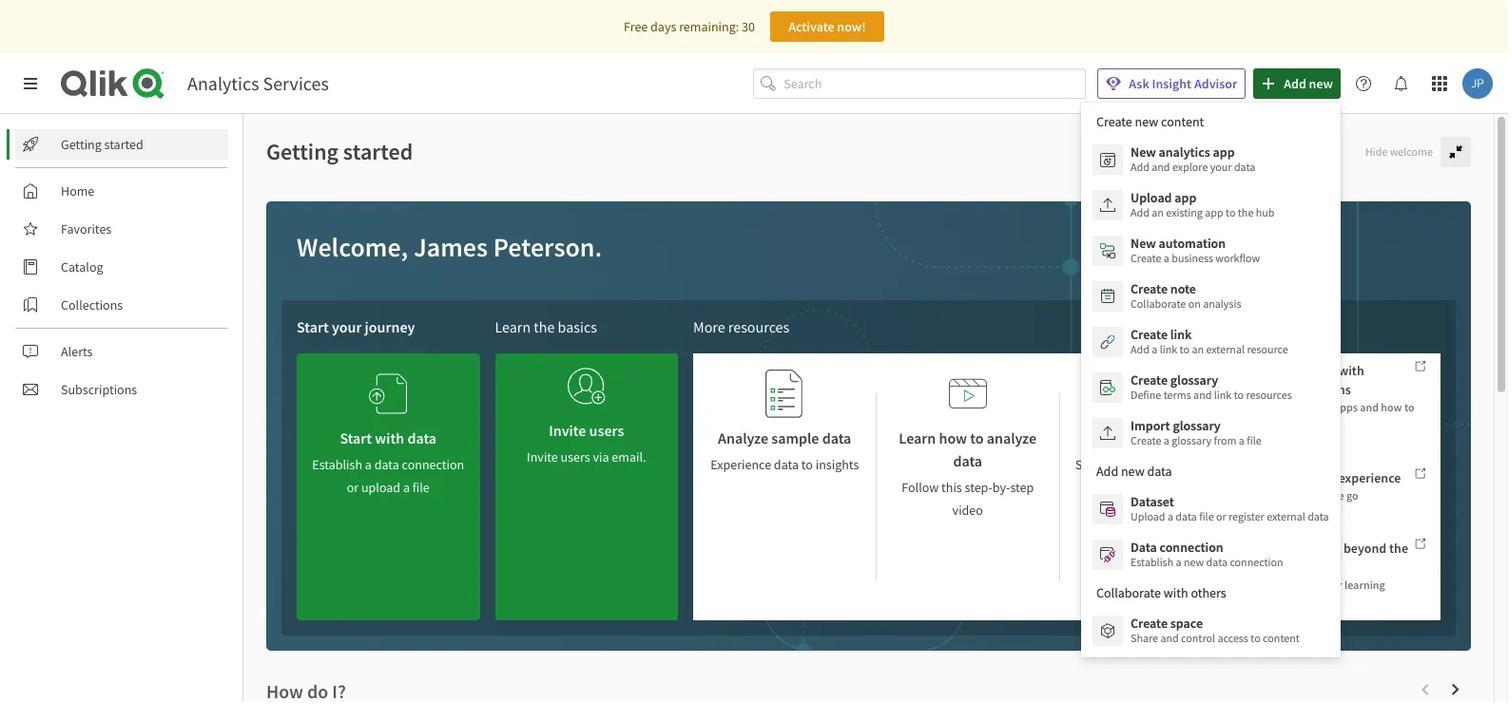 Task type: locate. For each thing, give the bounding box(es) containing it.
to right "apps"
[[1405, 400, 1415, 415]]

resources right more
[[728, 318, 790, 337]]

basics inside 'onboarding beyond the basics continue your learning journey'
[[1273, 560, 1308, 577]]

the inside upload app add an existing app to the hub
[[1238, 205, 1254, 220]]

1 vertical spatial resources
[[1246, 388, 1292, 402]]

a right establish
[[1176, 555, 1182, 570]]

1 vertical spatial users
[[561, 449, 590, 466]]

create inside create note collaborate on analysis
[[1131, 281, 1168, 298]]

add left "analytics"
[[1131, 160, 1150, 174]]

data up onboarding
[[1308, 510, 1329, 524]]

6 create from the top
[[1131, 615, 1168, 632]]

to right "access"
[[1251, 632, 1261, 646]]

new inside new automation create a business workflow
[[1131, 235, 1156, 252]]

create inside import glossary create a glossary from a file
[[1131, 434, 1162, 448]]

learn up follow
[[899, 429, 936, 448]]

to left hub
[[1226, 205, 1236, 220]]

step
[[1010, 479, 1034, 496]]

1 horizontal spatial getting started
[[266, 137, 413, 166]]

1 horizontal spatial resources
[[1246, 388, 1292, 402]]

0 horizontal spatial on
[[1189, 297, 1201, 311]]

1 horizontal spatial an
[[1192, 342, 1204, 357]]

dataset
[[1131, 494, 1174, 511]]

getting started
[[61, 136, 143, 153], [266, 137, 413, 166]]

0 vertical spatial basics
[[558, 318, 597, 337]]

upload down "analytics"
[[1131, 189, 1172, 206]]

1 vertical spatial an
[[1192, 342, 1204, 357]]

connection up continue
[[1230, 555, 1284, 570]]

app right the existing
[[1205, 205, 1224, 220]]

analyze inside analyze sample data experience data to insights
[[718, 429, 769, 448]]

0 vertical spatial your
[[1210, 160, 1232, 174]]

1 vertical spatial new
[[1131, 235, 1156, 252]]

your right explore
[[1210, 160, 1232, 174]]

the left "go"
[[1328, 489, 1344, 503]]

0 horizontal spatial your
[[332, 318, 362, 337]]

collections
[[61, 297, 123, 314]]

add inside new analytics app add and explore your data
[[1131, 160, 1150, 174]]

the left hub
[[1238, 205, 1254, 220]]

a up explore the demo image
[[1152, 342, 1158, 357]]

your right start
[[332, 318, 362, 337]]

external up onboarding
[[1267, 510, 1306, 524]]

journey
[[365, 318, 415, 337], [1273, 596, 1311, 611]]

create for create note
[[1131, 281, 1168, 298]]

create space share and control access to content
[[1131, 615, 1300, 646]]

on left "go"
[[1313, 489, 1326, 503]]

new automation menu item
[[1081, 228, 1341, 274]]

to inside analyze sample data experience data to insights
[[802, 457, 813, 474]]

0 vertical spatial analyze
[[718, 429, 769, 448]]

import glossary menu item
[[1081, 411, 1341, 457]]

getting started down services
[[266, 137, 413, 166]]

data inside data connection establish a new data connection
[[1207, 555, 1228, 570]]

3 create from the top
[[1131, 326, 1168, 343]]

and
[[1152, 160, 1170, 174], [1194, 388, 1212, 402], [1360, 400, 1379, 415], [1161, 632, 1179, 646]]

0 horizontal spatial how
[[939, 429, 967, 448]]

0 horizontal spatial getting
[[61, 136, 102, 153]]

getting down services
[[266, 137, 339, 166]]

0 horizontal spatial an
[[1152, 205, 1164, 220]]

welcome, james peterson.
[[297, 230, 602, 264]]

learn inside "learn how to analyze data follow this step-by-step video"
[[899, 429, 936, 448]]

and left explore
[[1152, 160, 1170, 174]]

a inside data connection establish a new data connection
[[1176, 555, 1182, 570]]

external inside dataset upload a data file or register external data
[[1267, 510, 1306, 524]]

add left the existing
[[1131, 205, 1150, 220]]

new left "analytics"
[[1131, 144, 1156, 161]]

2 horizontal spatial learn
[[1273, 400, 1301, 415]]

searchbar element
[[754, 68, 1086, 99]]

file right from
[[1247, 434, 1262, 448]]

create up qlik
[[1131, 434, 1162, 448]]

analyze down mobile
[[1273, 489, 1311, 503]]

learn
[[495, 318, 531, 337], [1273, 400, 1301, 415], [899, 429, 936, 448]]

1 create from the top
[[1131, 251, 1162, 265]]

0 vertical spatial file
[[1247, 434, 1262, 448]]

0 horizontal spatial getting started
[[61, 136, 143, 153]]

an
[[1152, 205, 1164, 220], [1192, 342, 1204, 357]]

1 vertical spatial on
[[1313, 489, 1326, 503]]

analyze up experience
[[718, 429, 769, 448]]

what
[[1098, 457, 1126, 474]]

file inside dataset upload a data file or register external data
[[1199, 510, 1214, 524]]

1 horizontal spatial getting
[[266, 137, 339, 166]]

upload up data
[[1131, 510, 1166, 524]]

and inside create space share and control access to content
[[1161, 632, 1179, 646]]

to left analyze
[[970, 429, 984, 448]]

create inside create space share and control access to content
[[1131, 615, 1168, 632]]

new inside new analytics app add and explore your data
[[1131, 144, 1156, 161]]

an inside upload app add an existing app to the hub
[[1152, 205, 1164, 220]]

data inside new analytics app add and explore your data
[[1234, 160, 1256, 174]]

get
[[1273, 362, 1293, 379]]

0 horizontal spatial resources
[[728, 318, 790, 337]]

file inside import glossary create a glossary from a file
[[1247, 434, 1262, 448]]

getting started inside welcome, james peterson. main content
[[266, 137, 413, 166]]

1 vertical spatial journey
[[1273, 596, 1311, 611]]

services
[[263, 71, 329, 95]]

create up "import"
[[1131, 372, 1168, 389]]

2 upload from the top
[[1131, 510, 1166, 524]]

new inside data connection establish a new data connection
[[1184, 555, 1204, 570]]

0 horizontal spatial started
[[104, 136, 143, 153]]

to
[[1226, 205, 1236, 220], [1180, 342, 1190, 357], [1234, 388, 1244, 402], [1405, 400, 1415, 415], [970, 429, 984, 448], [802, 457, 813, 474], [1251, 632, 1261, 646]]

glossary down create link menu item
[[1171, 372, 1218, 389]]

and right "apps"
[[1360, 400, 1379, 415]]

1 horizontal spatial on
[[1313, 489, 1326, 503]]

by-
[[993, 479, 1010, 496]]

activate now!
[[789, 18, 866, 35]]

analytics services element
[[187, 71, 329, 95]]

data down the or
[[1207, 555, 1228, 570]]

journey down continue
[[1273, 596, 1311, 611]]

1 horizontal spatial analyze
[[1273, 489, 1311, 503]]

getting inside welcome, james peterson. main content
[[266, 137, 339, 166]]

to down sample
[[802, 457, 813, 474]]

0 horizontal spatial journey
[[365, 318, 415, 337]]

add right advisor
[[1284, 75, 1307, 92]]

add up explore the demo image
[[1131, 342, 1150, 357]]

0 horizontal spatial file
[[1199, 510, 1214, 524]]

new for new automation
[[1131, 235, 1156, 252]]

basics
[[558, 318, 597, 337], [1273, 560, 1308, 577]]

to inside create space share and control access to content
[[1251, 632, 1261, 646]]

basics up invite users image
[[558, 318, 597, 337]]

the right beyond
[[1390, 541, 1409, 558]]

Search text field
[[784, 68, 1086, 99]]

file
[[1247, 434, 1262, 448], [1199, 510, 1214, 524]]

resources
[[728, 318, 790, 337], [1246, 388, 1292, 402]]

1 vertical spatial basics
[[1273, 560, 1308, 577]]

0 vertical spatial upload
[[1131, 189, 1172, 206]]

5 create from the top
[[1131, 434, 1162, 448]]

0 horizontal spatial analyze
[[718, 429, 769, 448]]

1 horizontal spatial your
[[1210, 160, 1232, 174]]

4 create from the top
[[1131, 372, 1168, 389]]

a inside new automation create a business workflow
[[1164, 251, 1170, 265]]

hide welcome image
[[1448, 145, 1464, 160]]

create left space
[[1131, 615, 1168, 632]]

learn down peterson. at the top left of page
[[495, 318, 531, 337]]

a inside dataset upload a data file or register external data
[[1168, 510, 1174, 524]]

a left demo
[[1164, 434, 1170, 448]]

import
[[1131, 418, 1170, 435]]

and right terms
[[1194, 388, 1212, 402]]

1 vertical spatial analyze
[[1273, 489, 1311, 503]]

0 vertical spatial new
[[1131, 144, 1156, 161]]

journey inside 'onboarding beyond the basics continue your learning journey'
[[1273, 596, 1311, 611]]

menu
[[1081, 103, 1341, 658]]

users up via
[[589, 421, 624, 440]]

or
[[1216, 510, 1227, 524]]

file left the or
[[1199, 510, 1214, 524]]

users
[[589, 421, 624, 440], [561, 449, 590, 466]]

an left the existing
[[1152, 205, 1164, 220]]

your left learning on the right
[[1320, 579, 1343, 593]]

getting started link
[[15, 129, 228, 160]]

0 horizontal spatial basics
[[558, 318, 597, 337]]

0 vertical spatial on
[[1189, 297, 1201, 311]]

learn for learn the basics
[[495, 318, 531, 337]]

1 vertical spatial upload
[[1131, 510, 1166, 524]]

create inside create glossary define terms and link to resources
[[1131, 372, 1168, 389]]

learn the basics
[[495, 318, 597, 337]]

welcome,
[[297, 230, 408, 264]]

users left via
[[561, 449, 590, 466]]

from
[[1214, 434, 1237, 448]]

learn for learn how to analyze data follow this step-by-step video
[[899, 429, 936, 448]]

2 create from the top
[[1131, 281, 1168, 298]]

on left analysis
[[1189, 297, 1201, 311]]

existing
[[1166, 205, 1203, 220]]

1 vertical spatial invite
[[527, 449, 558, 466]]

import glossary create a glossary from a file
[[1131, 418, 1262, 448]]

2 horizontal spatial your
[[1320, 579, 1343, 593]]

how right "apps"
[[1381, 400, 1402, 415]]

explore the demo see what qlik sense can do
[[1075, 429, 1227, 474]]

new left automation
[[1131, 235, 1156, 252]]

external for create link
[[1206, 342, 1245, 357]]

data left the or
[[1176, 510, 1197, 524]]

beyond
[[1344, 541, 1387, 558]]

visualizations
[[1273, 381, 1351, 398]]

1 horizontal spatial new
[[1309, 75, 1333, 92]]

2 new from the top
[[1131, 235, 1156, 252]]

add inside upload app add an existing app to the hub
[[1131, 205, 1150, 220]]

0 vertical spatial how
[[1381, 400, 1402, 415]]

0 vertical spatial external
[[1206, 342, 1245, 357]]

glossary down terms
[[1173, 418, 1221, 435]]

learn up create
[[1273, 400, 1301, 415]]

apps
[[1334, 400, 1358, 415]]

data up upload app menu item
[[1234, 160, 1256, 174]]

continue
[[1273, 579, 1318, 593]]

add
[[1284, 75, 1307, 92], [1131, 160, 1150, 174], [1131, 205, 1150, 220], [1131, 342, 1150, 357]]

how down learn how to analyze data image
[[939, 429, 967, 448]]

how
[[1381, 400, 1402, 415], [939, 429, 967, 448]]

on inside mobile app experience analyze on the go
[[1313, 489, 1326, 503]]

2 vertical spatial your
[[1320, 579, 1343, 593]]

upload
[[1131, 189, 1172, 206], [1131, 510, 1166, 524]]

invite down invite users image
[[549, 421, 586, 440]]

data up insights
[[822, 429, 852, 448]]

content
[[1263, 632, 1300, 646]]

create inside create link add a link to an external resource
[[1131, 326, 1168, 343]]

learn how to analyze data follow this step-by-step video
[[899, 429, 1037, 519]]

resources down get
[[1246, 388, 1292, 402]]

a for glossary
[[1164, 434, 1170, 448]]

resources inside welcome, james peterson. main content
[[728, 318, 790, 337]]

analyze sample data experience data to insights
[[711, 429, 859, 474]]

a up establish
[[1168, 510, 1174, 524]]

getting up the home
[[61, 136, 102, 153]]

1 horizontal spatial learn
[[899, 429, 936, 448]]

the up sense at the bottom right of the page
[[1146, 429, 1168, 448]]

add inside dropdown button
[[1284, 75, 1307, 92]]

glossary inside create glossary define terms and link to resources
[[1171, 372, 1218, 389]]

1 vertical spatial new
[[1184, 555, 1204, 570]]

external inside create link add a link to an external resource
[[1206, 342, 1245, 357]]

glossary
[[1171, 372, 1218, 389], [1173, 418, 1221, 435], [1172, 434, 1212, 448]]

1 vertical spatial external
[[1267, 510, 1306, 524]]

to inside create glossary define terms and link to resources
[[1234, 388, 1244, 402]]

new analytics app add and explore your data
[[1131, 144, 1256, 174]]

new
[[1309, 75, 1333, 92], [1184, 555, 1204, 570]]

create down collaborate on the top
[[1131, 326, 1168, 343]]

link up import glossary menu item
[[1214, 388, 1232, 402]]

experience
[[711, 457, 771, 474]]

data down sample
[[774, 457, 799, 474]]

to up create glossary define terms and link to resources
[[1180, 342, 1190, 357]]

and right "share"
[[1161, 632, 1179, 646]]

on
[[1189, 297, 1201, 311], [1313, 489, 1326, 503]]

0 vertical spatial an
[[1152, 205, 1164, 220]]

home
[[61, 183, 94, 200]]

external
[[1206, 342, 1245, 357], [1267, 510, 1306, 524]]

external up create glossary define terms and link to resources
[[1206, 342, 1245, 357]]

started
[[104, 136, 143, 153], [343, 137, 413, 166], [1295, 362, 1336, 379]]

basics up continue
[[1273, 560, 1308, 577]]

getting started up home link
[[61, 136, 143, 153]]

to up from
[[1234, 388, 1244, 402]]

0 vertical spatial new
[[1309, 75, 1333, 92]]

1 new from the top
[[1131, 144, 1156, 161]]

1 horizontal spatial basics
[[1273, 560, 1308, 577]]

favorites link
[[15, 214, 228, 244]]

2 horizontal spatial started
[[1295, 362, 1336, 379]]

a inside create link add a link to an external resource
[[1152, 342, 1158, 357]]

upload inside dataset upload a data file or register external data
[[1131, 510, 1166, 524]]

analyze
[[987, 429, 1037, 448]]

experience
[[1339, 470, 1401, 487]]

insight
[[1152, 75, 1192, 92]]

1 horizontal spatial journey
[[1273, 596, 1311, 611]]

journey right start
[[365, 318, 415, 337]]

new inside dropdown button
[[1309, 75, 1333, 92]]

hub
[[1256, 205, 1275, 220]]

navigation pane element
[[0, 122, 243, 413]]

external for dataset
[[1267, 510, 1306, 524]]

see
[[1075, 457, 1096, 474]]

1 horizontal spatial file
[[1247, 434, 1262, 448]]

to inside get started with visualizations learn about apps and how to create one
[[1405, 400, 1415, 415]]

1 horizontal spatial external
[[1267, 510, 1306, 524]]

connection
[[1160, 539, 1224, 556], [1230, 555, 1284, 570]]

0 horizontal spatial new
[[1184, 555, 1204, 570]]

1 horizontal spatial how
[[1381, 400, 1402, 415]]

app right mobile
[[1314, 470, 1336, 487]]

1 vertical spatial learn
[[1273, 400, 1301, 415]]

1 upload from the top
[[1131, 189, 1172, 206]]

create glossary menu item
[[1081, 365, 1341, 411]]

catalog
[[61, 259, 103, 276]]

create note menu item
[[1081, 274, 1341, 320]]

0 vertical spatial resources
[[728, 318, 790, 337]]

the inside mobile app experience analyze on the go
[[1328, 489, 1344, 503]]

0 vertical spatial learn
[[495, 318, 531, 337]]

close sidebar menu image
[[23, 76, 38, 91]]

a left the business at the top right of the page
[[1164, 251, 1170, 265]]

email.
[[612, 449, 646, 466]]

0 horizontal spatial learn
[[495, 318, 531, 337]]

app right explore
[[1213, 144, 1235, 161]]

0 vertical spatial journey
[[365, 318, 415, 337]]

connection down dataset menu item
[[1160, 539, 1224, 556]]

glossary for import glossary
[[1173, 418, 1221, 435]]

create left note
[[1131, 281, 1168, 298]]

dataset upload a data file or register external data
[[1131, 494, 1329, 524]]

your
[[1210, 160, 1232, 174], [332, 318, 362, 337], [1320, 579, 1343, 593]]

create left the business at the top right of the page
[[1131, 251, 1162, 265]]

glossary up can
[[1172, 434, 1212, 448]]

data up the step-
[[953, 452, 983, 471]]

invite users image
[[568, 361, 606, 412]]

0 vertical spatial invite
[[549, 421, 586, 440]]

2 vertical spatial learn
[[899, 429, 936, 448]]

a
[[1164, 251, 1170, 265], [1152, 342, 1158, 357], [1164, 434, 1170, 448], [1239, 434, 1245, 448], [1168, 510, 1174, 524], [1176, 555, 1182, 570]]

0 horizontal spatial external
[[1206, 342, 1245, 357]]

30
[[742, 18, 755, 35]]

analyze
[[718, 429, 769, 448], [1273, 489, 1311, 503]]

an up create glossary define terms and link to resources
[[1192, 342, 1204, 357]]

1 vertical spatial file
[[1199, 510, 1214, 524]]

new analytics app menu item
[[1081, 137, 1341, 183]]

invite left via
[[527, 449, 558, 466]]

1 horizontal spatial connection
[[1230, 555, 1284, 570]]

1 vertical spatial how
[[939, 429, 967, 448]]

learn inside get started with visualizations learn about apps and how to create one
[[1273, 400, 1301, 415]]



Task type: describe. For each thing, give the bounding box(es) containing it.
home link
[[15, 176, 228, 206]]

video
[[953, 502, 983, 519]]

peterson.
[[493, 230, 602, 264]]

with
[[1339, 362, 1364, 379]]

0 horizontal spatial connection
[[1160, 539, 1224, 556]]

to inside upload app add an existing app to the hub
[[1226, 205, 1236, 220]]

upload inside upload app add an existing app to the hub
[[1131, 189, 1172, 206]]

step-
[[965, 479, 993, 496]]

via
[[593, 449, 609, 466]]

more
[[693, 318, 725, 337]]

business
[[1172, 251, 1214, 265]]

add new
[[1284, 75, 1333, 92]]

define
[[1131, 388, 1162, 402]]

create
[[1273, 418, 1304, 433]]

follow
[[902, 479, 939, 496]]

favorites
[[61, 221, 111, 238]]

the inside 'onboarding beyond the basics continue your learning journey'
[[1390, 541, 1409, 558]]

create glossary define terms and link to resources
[[1131, 372, 1292, 402]]

days
[[651, 18, 677, 35]]

the down peterson. at the top left of page
[[534, 318, 555, 337]]

alerts link
[[15, 337, 228, 367]]

about
[[1303, 400, 1332, 415]]

james
[[414, 230, 488, 264]]

now!
[[837, 18, 866, 35]]

explore the demo image
[[1132, 369, 1170, 419]]

to inside "learn how to analyze data follow this step-by-step video"
[[970, 429, 984, 448]]

analytics
[[1159, 144, 1211, 161]]

mobile app experience analyze on the go
[[1273, 470, 1401, 503]]

and inside new analytics app add and explore your data
[[1152, 160, 1170, 174]]

note
[[1171, 281, 1196, 298]]

how inside "learn how to analyze data follow this step-by-step video"
[[939, 429, 967, 448]]

create note collaborate on analysis
[[1131, 281, 1242, 311]]

an inside create link add a link to an external resource
[[1192, 342, 1204, 357]]

onboarding beyond the basics continue your learning journey
[[1273, 541, 1409, 611]]

terms
[[1164, 388, 1191, 402]]

menu containing new analytics app
[[1081, 103, 1341, 658]]

app inside mobile app experience analyze on the go
[[1314, 470, 1336, 487]]

started inside get started with visualizations learn about apps and how to create one
[[1295, 362, 1336, 379]]

1 vertical spatial your
[[332, 318, 362, 337]]

a for connection
[[1176, 555, 1182, 570]]

a for automation
[[1164, 251, 1170, 265]]

establish
[[1131, 555, 1174, 570]]

your inside 'onboarding beyond the basics continue your learning journey'
[[1320, 579, 1343, 593]]

1 horizontal spatial started
[[343, 137, 413, 166]]

qlik
[[1129, 457, 1151, 474]]

sense
[[1154, 457, 1187, 474]]

workflow
[[1216, 251, 1260, 265]]

and inside get started with visualizations learn about apps and how to create one
[[1360, 400, 1379, 415]]

create link add a link to an external resource
[[1131, 326, 1288, 357]]

catalog link
[[15, 252, 228, 282]]

alerts
[[61, 343, 93, 360]]

demo
[[1171, 429, 1208, 448]]

on inside create note collaborate on analysis
[[1189, 297, 1201, 311]]

start your journey
[[297, 318, 415, 337]]

add inside create link add a link to an external resource
[[1131, 342, 1150, 357]]

how inside get started with visualizations learn about apps and how to create one
[[1381, 400, 1402, 415]]

data
[[1131, 539, 1157, 556]]

app down explore
[[1175, 189, 1197, 206]]

analysis
[[1203, 297, 1242, 311]]

register
[[1229, 510, 1265, 524]]

link up terms
[[1160, 342, 1178, 357]]

advisor
[[1194, 75, 1237, 92]]

ask insight advisor button
[[1098, 68, 1246, 99]]

mobile
[[1273, 470, 1312, 487]]

ask
[[1129, 75, 1150, 92]]

create space menu item
[[1081, 609, 1341, 654]]

create for create space
[[1131, 615, 1168, 632]]

learning
[[1345, 579, 1385, 593]]

getting started inside navigation pane element
[[61, 136, 143, 153]]

access
[[1218, 632, 1249, 646]]

invite users invite users via email.
[[527, 421, 646, 466]]

app inside new analytics app add and explore your data
[[1213, 144, 1235, 161]]

get started with visualizations learn about apps and how to create one
[[1273, 362, 1415, 433]]

do
[[1212, 457, 1227, 474]]

activate now! link
[[770, 11, 884, 42]]

remaining:
[[679, 18, 739, 35]]

the inside the explore the demo see what qlik sense can do
[[1146, 429, 1168, 448]]

resources inside create glossary define terms and link to resources
[[1246, 388, 1292, 402]]

activate
[[789, 18, 835, 35]]

a for link
[[1152, 342, 1158, 357]]

create for create link
[[1131, 326, 1168, 343]]

more resources
[[693, 318, 790, 337]]

dataset menu item
[[1081, 487, 1341, 533]]

getting inside navigation pane element
[[61, 136, 102, 153]]

can
[[1189, 457, 1209, 474]]

create inside new automation create a business workflow
[[1131, 251, 1162, 265]]

data inside "learn how to analyze data follow this step-by-step video"
[[953, 452, 983, 471]]

to inside create link add a link to an external resource
[[1180, 342, 1190, 357]]

analyze sample data image
[[766, 369, 804, 419]]

new for new analytics app
[[1131, 144, 1156, 161]]

and inside create glossary define terms and link to resources
[[1194, 388, 1212, 402]]

welcome, james peterson. main content
[[243, 114, 1508, 703]]

automation
[[1159, 235, 1226, 252]]

control
[[1181, 632, 1215, 646]]

explore
[[1094, 429, 1143, 448]]

space
[[1171, 615, 1203, 632]]

create link menu item
[[1081, 320, 1341, 365]]

learn how to analyze data image
[[949, 369, 987, 419]]

analytics
[[187, 71, 259, 95]]

onboarding
[[1273, 541, 1341, 558]]

insights
[[816, 457, 859, 474]]

free
[[624, 18, 648, 35]]

started inside navigation pane element
[[104, 136, 143, 153]]

link inside create glossary define terms and link to resources
[[1214, 388, 1232, 402]]

your inside new analytics app add and explore your data
[[1210, 160, 1232, 174]]

collections link
[[15, 290, 228, 321]]

analyze inside mobile app experience analyze on the go
[[1273, 489, 1311, 503]]

subscriptions
[[61, 381, 137, 398]]

upload app menu item
[[1081, 183, 1341, 228]]

data connection menu item
[[1081, 533, 1341, 578]]

add new button
[[1254, 68, 1341, 99]]

a right from
[[1239, 434, 1245, 448]]

collaborate
[[1131, 297, 1186, 311]]

one
[[1306, 418, 1324, 433]]

start
[[297, 318, 329, 337]]

link down collaborate on the top
[[1171, 326, 1192, 343]]

0 vertical spatial users
[[589, 421, 624, 440]]

share
[[1131, 632, 1158, 646]]

glossary for create glossary
[[1171, 372, 1218, 389]]

data connection establish a new data connection
[[1131, 539, 1284, 570]]

upload app add an existing app to the hub
[[1131, 189, 1275, 220]]

subscriptions link
[[15, 375, 228, 405]]

analytics services
[[187, 71, 329, 95]]

create for create glossary
[[1131, 372, 1168, 389]]

ask insight advisor
[[1129, 75, 1237, 92]]

free days remaining: 30
[[624, 18, 755, 35]]



Task type: vqa. For each thing, say whether or not it's contained in the screenshot.
the topmost journey
yes



